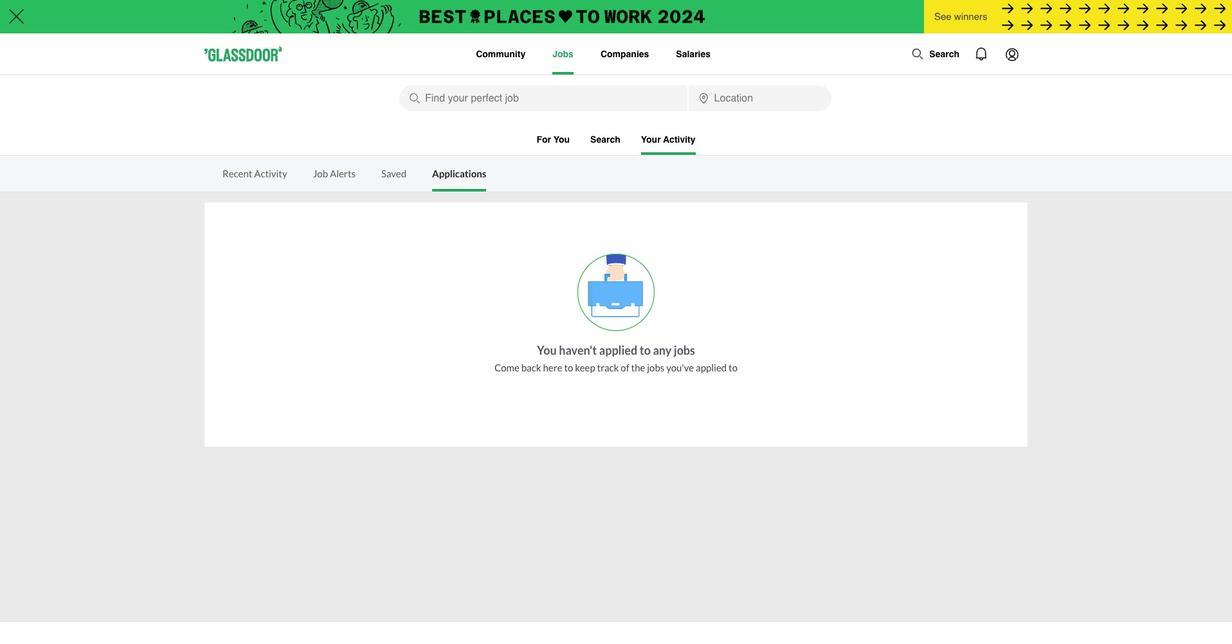 Task type: describe. For each thing, give the bounding box(es) containing it.
come
[[495, 362, 520, 374]]

for
[[537, 134, 551, 145]]

any
[[653, 344, 672, 358]]

track
[[598, 362, 619, 374]]

your
[[641, 134, 661, 145]]

0 horizontal spatial to
[[565, 362, 574, 374]]

for you link
[[537, 134, 570, 153]]

lottie animation container image inside search button
[[912, 48, 925, 60]]

jobs link
[[553, 33, 574, 75]]

the
[[632, 362, 646, 374]]

0 vertical spatial you
[[554, 134, 570, 145]]

you've
[[667, 362, 694, 374]]

job alerts
[[313, 168, 356, 180]]

alerts
[[330, 168, 356, 180]]

Search location field
[[689, 86, 832, 111]]

job alerts link
[[313, 168, 356, 180]]

salaries
[[677, 49, 711, 59]]

applications link
[[432, 168, 487, 192]]

for you
[[537, 134, 570, 145]]

your activity link
[[641, 134, 696, 155]]

search inside button
[[930, 49, 960, 59]]

applications
[[432, 168, 487, 180]]

job
[[313, 168, 328, 180]]

here
[[543, 362, 563, 374]]

see winners link
[[925, 0, 1233, 34]]

recent activity
[[223, 168, 287, 180]]

of
[[621, 362, 630, 374]]

salaries link
[[677, 33, 711, 75]]

1 horizontal spatial to
[[640, 344, 651, 358]]

companies
[[601, 49, 650, 59]]

0 vertical spatial applied
[[600, 344, 638, 358]]

0 horizontal spatial jobs
[[648, 362, 665, 374]]

community link
[[476, 33, 526, 75]]

you haven't applied to any jobs come back here to keep track of the jobs you've applied to
[[495, 344, 738, 374]]

haven't
[[559, 344, 597, 358]]



Task type: locate. For each thing, give the bounding box(es) containing it.
jobs
[[674, 344, 696, 358], [648, 362, 665, 374]]

see winners
[[935, 11, 988, 22]]

none field 'search location'
[[689, 86, 832, 111]]

1 horizontal spatial activity
[[664, 134, 696, 145]]

your activity
[[641, 134, 696, 145]]

to right you've
[[729, 362, 738, 374]]

2 horizontal spatial to
[[729, 362, 738, 374]]

0 horizontal spatial none field
[[400, 86, 688, 111]]

lottie animation container image
[[425, 33, 474, 72], [425, 33, 474, 72], [912, 48, 925, 60]]

1 none field from the left
[[400, 86, 688, 111]]

activity right your
[[664, 134, 696, 145]]

activity for your activity
[[664, 134, 696, 145]]

community
[[476, 49, 526, 59]]

to left any
[[640, 344, 651, 358]]

jobs up you've
[[674, 344, 696, 358]]

jobs right the
[[648, 362, 665, 374]]

applied up of on the right bottom
[[600, 344, 638, 358]]

1 horizontal spatial applied
[[696, 362, 727, 374]]

search down see
[[930, 49, 960, 59]]

recent
[[223, 168, 252, 180]]

0 vertical spatial search
[[930, 49, 960, 59]]

saved link
[[382, 168, 407, 180]]

to right here
[[565, 362, 574, 374]]

jobs
[[553, 49, 574, 59]]

lottie animation container image inside search button
[[912, 48, 925, 60]]

back
[[522, 362, 542, 374]]

see
[[935, 11, 952, 22]]

1 vertical spatial jobs
[[648, 362, 665, 374]]

applied right you've
[[696, 362, 727, 374]]

companies link
[[601, 33, 650, 75]]

winners
[[955, 11, 988, 22]]

1 vertical spatial activity
[[254, 168, 287, 180]]

applied
[[600, 344, 638, 358], [696, 362, 727, 374]]

keep
[[575, 362, 596, 374]]

1 vertical spatial search
[[591, 134, 621, 145]]

activity
[[664, 134, 696, 145], [254, 168, 287, 180]]

2 none field from the left
[[689, 86, 832, 111]]

lottie animation container image
[[967, 39, 997, 69], [967, 39, 997, 69], [997, 39, 1028, 69], [997, 39, 1028, 69], [912, 48, 925, 60]]

1 vertical spatial applied
[[696, 362, 727, 374]]

recent activity link
[[223, 168, 287, 180]]

1 horizontal spatial jobs
[[674, 344, 696, 358]]

activity right recent
[[254, 168, 287, 180]]

search link
[[591, 134, 621, 153]]

1 horizontal spatial search
[[930, 49, 960, 59]]

search button
[[906, 41, 967, 67]]

None field
[[400, 86, 688, 111], [689, 86, 832, 111]]

0 horizontal spatial search
[[591, 134, 621, 145]]

Search keyword field
[[400, 86, 688, 111]]

0 vertical spatial jobs
[[674, 344, 696, 358]]

you right for
[[554, 134, 570, 145]]

0 horizontal spatial applied
[[600, 344, 638, 358]]

you inside you haven't applied to any jobs come back here to keep track of the jobs you've applied to
[[537, 344, 557, 358]]

search
[[930, 49, 960, 59], [591, 134, 621, 145]]

saved
[[382, 168, 407, 180]]

1 horizontal spatial none field
[[689, 86, 832, 111]]

activity inside your activity link
[[664, 134, 696, 145]]

search left your
[[591, 134, 621, 145]]

0 horizontal spatial activity
[[254, 168, 287, 180]]

0 vertical spatial activity
[[664, 134, 696, 145]]

to
[[640, 344, 651, 358], [565, 362, 574, 374], [729, 362, 738, 374]]

1 vertical spatial you
[[537, 344, 557, 358]]

none field search keyword
[[400, 86, 688, 111]]

activity for recent activity
[[254, 168, 287, 180]]

you up here
[[537, 344, 557, 358]]

you
[[554, 134, 570, 145], [537, 344, 557, 358]]



Task type: vqa. For each thing, say whether or not it's contained in the screenshot.
Saved link
yes



